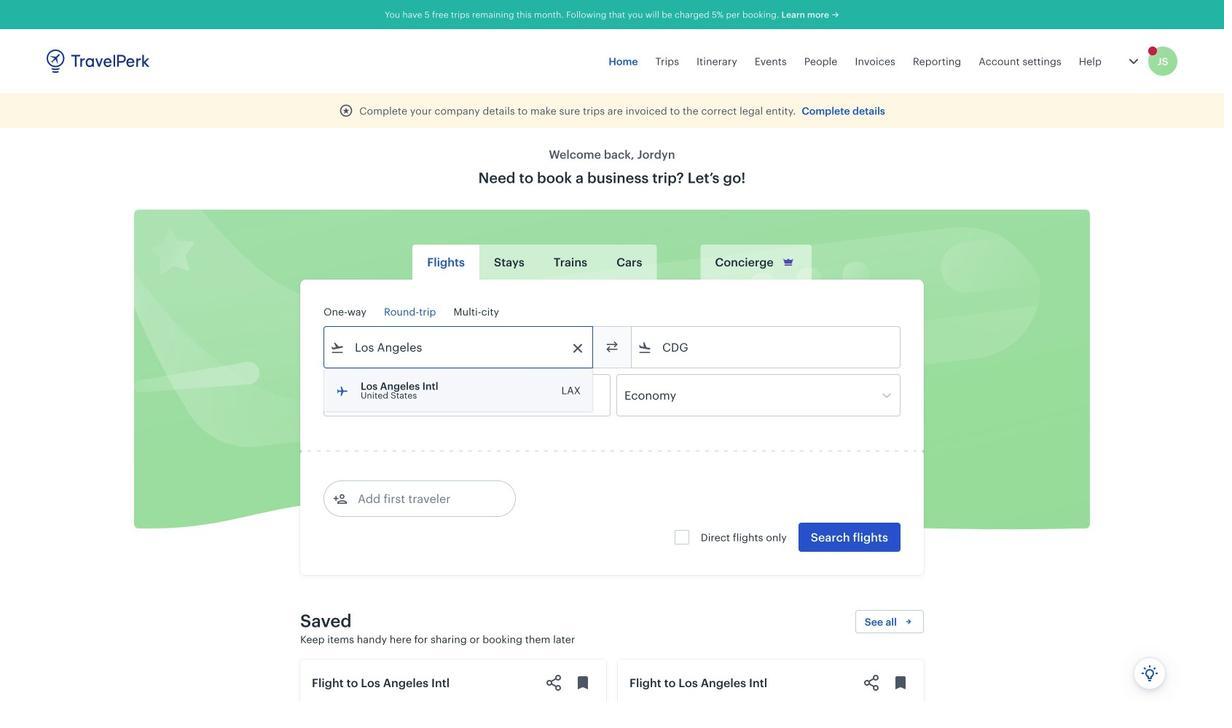 Task type: locate. For each thing, give the bounding box(es) containing it.
Depart text field
[[345, 375, 421, 416]]

Return text field
[[431, 375, 507, 416]]



Task type: describe. For each thing, give the bounding box(es) containing it.
Add first traveler search field
[[348, 488, 499, 511]]

From search field
[[345, 336, 574, 359]]

To search field
[[652, 336, 881, 359]]



